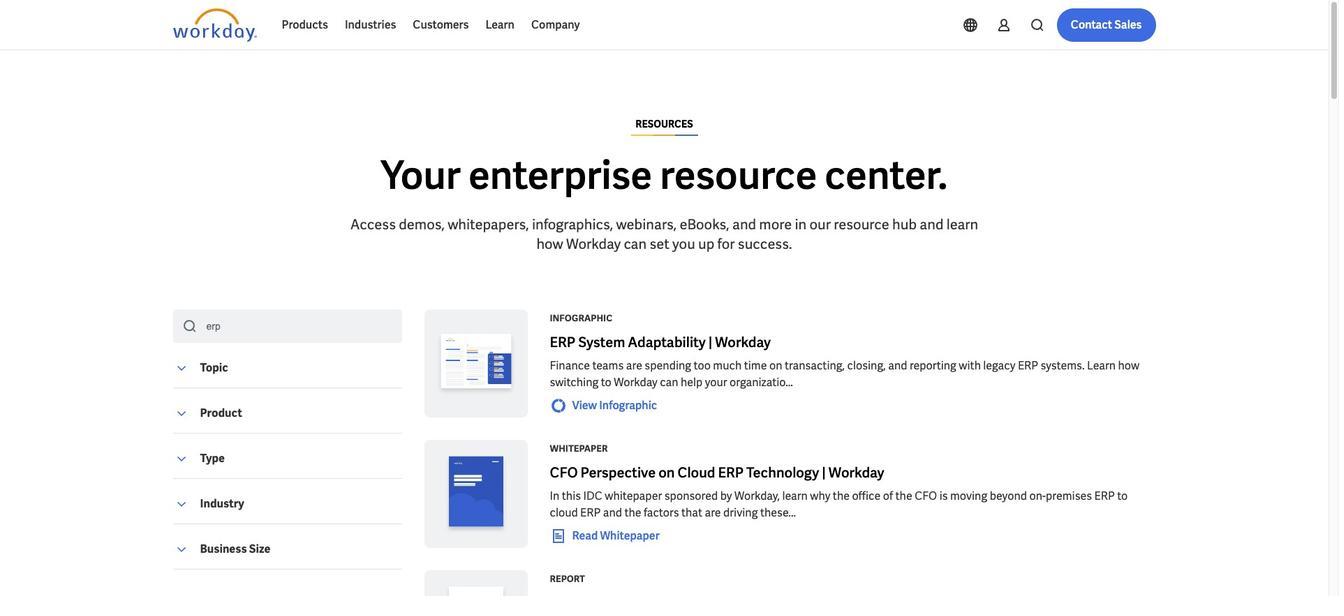 Task type: vqa. For each thing, say whether or not it's contained in the screenshot.
Nonprofit
no



Task type: describe. For each thing, give the bounding box(es) containing it.
erp up by
[[718, 464, 744, 482]]

view infographic link
[[550, 398, 657, 415]]

on inside erp system adaptability | workday finance teams are spending too much time on transacting, closing, and reporting with legacy erp systems. learn how switching to workday can help your organizatio...
[[769, 359, 782, 374]]

beyond
[[990, 489, 1027, 504]]

with
[[959, 359, 981, 374]]

read whitepaper
[[572, 529, 660, 544]]

size
[[249, 542, 270, 557]]

company button
[[523, 8, 588, 42]]

this
[[562, 489, 581, 504]]

Search Resources text field
[[198, 310, 393, 343]]

closing,
[[847, 359, 886, 374]]

much
[[713, 359, 742, 374]]

on inside cfo perspective on cloud erp technology | workday in this idc whitepaper sponsored by workday, learn why the office of the cfo is moving beyond on-premises erp to cloud erp and the factors that are driving these...
[[658, 464, 675, 482]]

too
[[694, 359, 711, 374]]

your
[[381, 150, 461, 201]]

these...
[[760, 506, 796, 521]]

and up for
[[732, 216, 756, 234]]

0 vertical spatial infographic
[[550, 313, 613, 325]]

view
[[572, 399, 597, 413]]

finance
[[550, 359, 590, 374]]

factors
[[644, 506, 679, 521]]

workday up view infographic
[[614, 376, 658, 390]]

company
[[531, 17, 580, 32]]

report
[[550, 574, 585, 586]]

our
[[810, 216, 831, 234]]

can inside erp system adaptability | workday finance teams are spending too much time on transacting, closing, and reporting with legacy erp systems. learn how switching to workday can help your organizatio...
[[660, 376, 678, 390]]

2 horizontal spatial the
[[895, 489, 912, 504]]

how inside access demos, whitepapers, infographics, webinars, ebooks, and more in our resource hub and learn how workday can set you up for success.
[[536, 235, 563, 253]]

driving
[[723, 506, 758, 521]]

whitepaper
[[605, 489, 662, 504]]

contact sales
[[1071, 17, 1142, 32]]

workday up time
[[715, 334, 771, 352]]

contact sales link
[[1057, 8, 1156, 42]]

industries
[[345, 17, 396, 32]]

0 vertical spatial whitepaper
[[550, 443, 608, 455]]

of
[[883, 489, 893, 504]]

center.
[[825, 150, 948, 201]]

| inside erp system adaptability | workday finance teams are spending too much time on transacting, closing, and reporting with legacy erp systems. learn how switching to workday can help your organizatio...
[[708, 334, 712, 352]]

0 horizontal spatial the
[[624, 506, 641, 521]]

industries button
[[336, 8, 404, 42]]

read
[[572, 529, 598, 544]]

for
[[717, 235, 735, 253]]

webinars,
[[616, 216, 677, 234]]

teams
[[592, 359, 624, 374]]

help
[[681, 376, 703, 390]]

success.
[[738, 235, 792, 253]]

infographics,
[[532, 216, 613, 234]]

resources
[[636, 118, 693, 131]]

whitepaper inside read whitepaper link
[[600, 529, 660, 544]]

perspective
[[581, 464, 656, 482]]

erp up finance
[[550, 334, 575, 352]]

business
[[200, 542, 247, 557]]

learn button
[[477, 8, 523, 42]]

products button
[[273, 8, 336, 42]]

office
[[852, 489, 881, 504]]

transacting,
[[785, 359, 845, 374]]

legacy
[[983, 359, 1015, 374]]

business size
[[200, 542, 270, 557]]

view infographic
[[572, 399, 657, 413]]

by
[[720, 489, 732, 504]]

0 vertical spatial resource
[[660, 150, 817, 201]]

erp system adaptability | workday finance teams are spending too much time on transacting, closing, and reporting with legacy erp systems. learn how switching to workday can help your organizatio...
[[550, 334, 1140, 390]]

are inside cfo perspective on cloud erp technology | workday in this idc whitepaper sponsored by workday, learn why the office of the cfo is moving beyond on-premises erp to cloud erp and the factors that are driving these...
[[705, 506, 721, 521]]

resource inside access demos, whitepapers, infographics, webinars, ebooks, and more in our resource hub and learn how workday can set you up for success.
[[834, 216, 889, 234]]

learn inside cfo perspective on cloud erp technology | workday in this idc whitepaper sponsored by workday, learn why the office of the cfo is moving beyond on-premises erp to cloud erp and the factors that are driving these...
[[782, 489, 808, 504]]

to inside cfo perspective on cloud erp technology | workday in this idc whitepaper sponsored by workday, learn why the office of the cfo is moving beyond on-premises erp to cloud erp and the factors that are driving these...
[[1117, 489, 1128, 504]]

adaptability
[[628, 334, 706, 352]]

your
[[705, 376, 727, 390]]



Task type: locate. For each thing, give the bounding box(es) containing it.
industry
[[200, 497, 244, 512]]

0 horizontal spatial how
[[536, 235, 563, 253]]

resource
[[660, 150, 817, 201], [834, 216, 889, 234]]

workday inside cfo perspective on cloud erp technology | workday in this idc whitepaper sponsored by workday, learn why the office of the cfo is moving beyond on-premises erp to cloud erp and the factors that are driving these...
[[829, 464, 884, 482]]

go to the homepage image
[[173, 8, 257, 42]]

1 horizontal spatial are
[[705, 506, 721, 521]]

workday,
[[734, 489, 780, 504]]

1 horizontal spatial learn
[[946, 216, 978, 234]]

are right 'teams'
[[626, 359, 642, 374]]

1 vertical spatial to
[[1117, 489, 1128, 504]]

cfo left is
[[915, 489, 937, 504]]

why
[[810, 489, 830, 504]]

workday up office
[[829, 464, 884, 482]]

on-
[[1029, 489, 1046, 504]]

organizatio...
[[730, 376, 793, 390]]

1 vertical spatial whitepaper
[[600, 529, 660, 544]]

0 horizontal spatial to
[[601, 376, 611, 390]]

1 horizontal spatial cfo
[[915, 489, 937, 504]]

0 vertical spatial learn
[[946, 216, 978, 234]]

access demos, whitepapers, infographics, webinars, ebooks, and more in our resource hub and learn how workday can set you up for success.
[[350, 216, 978, 253]]

0 horizontal spatial resource
[[660, 150, 817, 201]]

workday inside access demos, whitepapers, infographics, webinars, ebooks, and more in our resource hub and learn how workday can set you up for success.
[[566, 235, 621, 253]]

customers
[[413, 17, 469, 32]]

| up too
[[708, 334, 712, 352]]

and inside erp system adaptability | workday finance teams are spending too much time on transacting, closing, and reporting with legacy erp systems. learn how switching to workday can help your organizatio...
[[888, 359, 907, 374]]

how
[[536, 235, 563, 253], [1118, 359, 1140, 374]]

0 vertical spatial to
[[601, 376, 611, 390]]

can
[[624, 235, 647, 253], [660, 376, 678, 390]]

moving
[[950, 489, 987, 504]]

the down whitepaper
[[624, 506, 641, 521]]

how right systems.
[[1118, 359, 1140, 374]]

cloud
[[678, 464, 715, 482]]

cloud
[[550, 506, 578, 521]]

0 vertical spatial |
[[708, 334, 712, 352]]

time
[[744, 359, 767, 374]]

are inside erp system adaptability | workday finance teams are spending too much time on transacting, closing, and reporting with legacy erp systems. learn how switching to workday can help your organizatio...
[[626, 359, 642, 374]]

0 horizontal spatial |
[[708, 334, 712, 352]]

infographic up system
[[550, 313, 613, 325]]

can inside access demos, whitepapers, infographics, webinars, ebooks, and more in our resource hub and learn how workday can set you up for success.
[[624, 235, 647, 253]]

erp down idc
[[580, 506, 601, 521]]

0 horizontal spatial learn
[[782, 489, 808, 504]]

sales
[[1114, 17, 1142, 32]]

how inside erp system adaptability | workday finance teams are spending too much time on transacting, closing, and reporting with legacy erp systems. learn how switching to workday can help your organizatio...
[[1118, 359, 1140, 374]]

is
[[939, 489, 948, 504]]

read whitepaper link
[[550, 528, 660, 545]]

|
[[708, 334, 712, 352], [822, 464, 826, 482]]

1 horizontal spatial to
[[1117, 489, 1128, 504]]

learn right systems.
[[1087, 359, 1116, 374]]

access demos, whitepapers,
[[350, 216, 529, 234]]

to inside erp system adaptability | workday finance teams are spending too much time on transacting, closing, and reporting with legacy erp systems. learn how switching to workday can help your organizatio...
[[601, 376, 611, 390]]

reporting
[[910, 359, 956, 374]]

workday
[[566, 235, 621, 253], [715, 334, 771, 352], [614, 376, 658, 390], [829, 464, 884, 482]]

products
[[282, 17, 328, 32]]

learn inside erp system adaptability | workday finance teams are spending too much time on transacting, closing, and reporting with legacy erp systems. learn how switching to workday can help your organizatio...
[[1087, 359, 1116, 374]]

0 vertical spatial on
[[769, 359, 782, 374]]

to down 'teams'
[[601, 376, 611, 390]]

your enterprise resource center.
[[381, 150, 948, 201]]

0 horizontal spatial are
[[626, 359, 642, 374]]

can down webinars,
[[624, 235, 647, 253]]

idc
[[583, 489, 602, 504]]

contact
[[1071, 17, 1112, 32]]

technology
[[746, 464, 819, 482]]

sponsored
[[664, 489, 718, 504]]

1 horizontal spatial on
[[769, 359, 782, 374]]

are right that
[[705, 506, 721, 521]]

the right "of"
[[895, 489, 912, 504]]

learn inside access demos, whitepapers, infographics, webinars, ebooks, and more in our resource hub and learn how workday can set you up for success.
[[946, 216, 978, 234]]

learn right hub
[[946, 216, 978, 234]]

0 horizontal spatial cfo
[[550, 464, 578, 482]]

1 vertical spatial can
[[660, 376, 678, 390]]

set
[[650, 235, 669, 253]]

learn
[[946, 216, 978, 234], [782, 489, 808, 504]]

0 horizontal spatial on
[[658, 464, 675, 482]]

learn left company
[[485, 17, 515, 32]]

the right why
[[833, 489, 850, 504]]

resource up ebooks, at the right top of page
[[660, 150, 817, 201]]

1 vertical spatial learn
[[782, 489, 808, 504]]

learn
[[485, 17, 515, 32], [1087, 359, 1116, 374]]

customers button
[[404, 8, 477, 42]]

1 vertical spatial on
[[658, 464, 675, 482]]

and right "closing,"
[[888, 359, 907, 374]]

systems.
[[1041, 359, 1085, 374]]

premises
[[1046, 489, 1092, 504]]

erp
[[550, 334, 575, 352], [1018, 359, 1038, 374], [718, 464, 744, 482], [1094, 489, 1115, 504], [580, 506, 601, 521]]

resource right our
[[834, 216, 889, 234]]

0 vertical spatial how
[[536, 235, 563, 253]]

1 horizontal spatial learn
[[1087, 359, 1116, 374]]

and inside cfo perspective on cloud erp technology | workday in this idc whitepaper sponsored by workday, learn why the office of the cfo is moving beyond on-premises erp to cloud erp and the factors that are driving these...
[[603, 506, 622, 521]]

cfo up this
[[550, 464, 578, 482]]

1 vertical spatial infographic
[[599, 399, 657, 413]]

1 vertical spatial are
[[705, 506, 721, 521]]

| inside cfo perspective on cloud erp technology | workday in this idc whitepaper sponsored by workday, learn why the office of the cfo is moving beyond on-premises erp to cloud erp and the factors that are driving these...
[[822, 464, 826, 482]]

| up why
[[822, 464, 826, 482]]

on right time
[[769, 359, 782, 374]]

0 vertical spatial learn
[[485, 17, 515, 32]]

topic
[[200, 361, 228, 376]]

spending
[[645, 359, 691, 374]]

more in
[[759, 216, 807, 234]]

1 vertical spatial how
[[1118, 359, 1140, 374]]

1 vertical spatial learn
[[1087, 359, 1116, 374]]

whitepaper down factors
[[600, 529, 660, 544]]

0 vertical spatial can
[[624, 235, 647, 253]]

in
[[550, 489, 559, 504]]

erp right legacy
[[1018, 359, 1038, 374]]

and
[[732, 216, 756, 234], [920, 216, 944, 234], [888, 359, 907, 374], [603, 506, 622, 521]]

enterprise
[[468, 150, 652, 201]]

hub
[[892, 216, 917, 234]]

0 vertical spatial cfo
[[550, 464, 578, 482]]

learn inside dropdown button
[[485, 17, 515, 32]]

up
[[698, 235, 714, 253]]

you
[[672, 235, 695, 253]]

can down spending
[[660, 376, 678, 390]]

1 horizontal spatial how
[[1118, 359, 1140, 374]]

type
[[200, 452, 225, 466]]

on
[[769, 359, 782, 374], [658, 464, 675, 482]]

are
[[626, 359, 642, 374], [705, 506, 721, 521]]

whitepaper
[[550, 443, 608, 455], [600, 529, 660, 544]]

erp right premises
[[1094, 489, 1115, 504]]

cfo perspective on cloud erp technology | workday in this idc whitepaper sponsored by workday, learn why the office of the cfo is moving beyond on-premises erp to cloud erp and the factors that are driving these...
[[550, 464, 1128, 521]]

ebooks,
[[680, 216, 729, 234]]

1 horizontal spatial can
[[660, 376, 678, 390]]

0 horizontal spatial can
[[624, 235, 647, 253]]

the
[[833, 489, 850, 504], [895, 489, 912, 504], [624, 506, 641, 521]]

infographic
[[550, 313, 613, 325], [599, 399, 657, 413]]

to
[[601, 376, 611, 390], [1117, 489, 1128, 504]]

learn up these...
[[782, 489, 808, 504]]

1 vertical spatial cfo
[[915, 489, 937, 504]]

to right premises
[[1117, 489, 1128, 504]]

0 vertical spatial are
[[626, 359, 642, 374]]

system
[[578, 334, 625, 352]]

1 vertical spatial |
[[822, 464, 826, 482]]

how down infographics,
[[536, 235, 563, 253]]

and up read whitepaper
[[603, 506, 622, 521]]

infographic right view
[[599, 399, 657, 413]]

workday down infographics,
[[566, 235, 621, 253]]

cfo
[[550, 464, 578, 482], [915, 489, 937, 504]]

1 vertical spatial resource
[[834, 216, 889, 234]]

1 horizontal spatial the
[[833, 489, 850, 504]]

whitepaper down view
[[550, 443, 608, 455]]

that
[[681, 506, 702, 521]]

and right hub
[[920, 216, 944, 234]]

0 horizontal spatial learn
[[485, 17, 515, 32]]

on left cloud
[[658, 464, 675, 482]]

product
[[200, 406, 242, 421]]

switching
[[550, 376, 599, 390]]

1 horizontal spatial resource
[[834, 216, 889, 234]]

1 horizontal spatial |
[[822, 464, 826, 482]]



